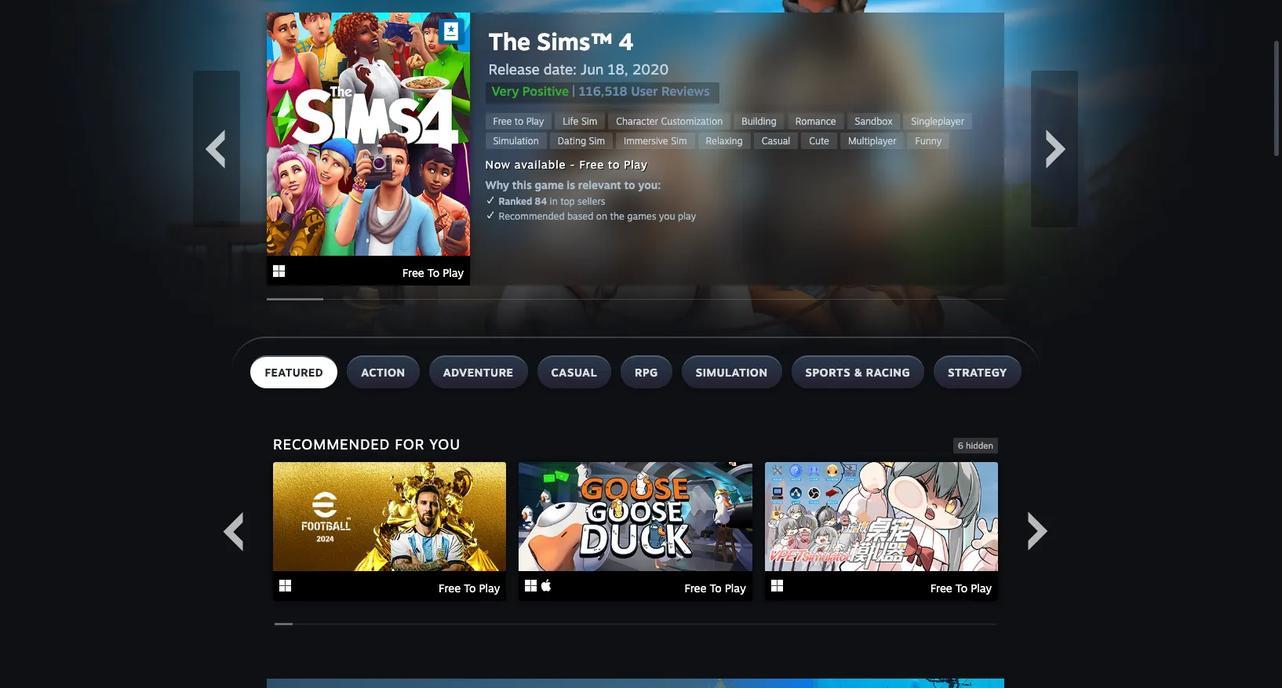 Task type: locate. For each thing, give the bounding box(es) containing it.
very
[[492, 83, 519, 99]]

now
[[486, 158, 511, 171]]

simulation
[[494, 135, 539, 147], [696, 366, 768, 379]]

the
[[489, 27, 531, 56]]

0 vertical spatial simulation
[[494, 135, 539, 147]]

sim
[[582, 115, 598, 127], [589, 135, 605, 147], [671, 135, 687, 147]]

0 horizontal spatial casual
[[551, 366, 597, 379]]

character customization
[[617, 115, 723, 127]]

sports & racing
[[805, 366, 910, 379]]

to
[[428, 266, 440, 280], [464, 581, 476, 595], [710, 581, 722, 595], [956, 581, 968, 595]]

4
[[619, 27, 634, 56]]

0 vertical spatial recommended
[[499, 210, 565, 222]]

1 vertical spatial casual
[[551, 366, 597, 379]]

to for "efootball™ 2024" image
[[464, 581, 476, 595]]

goose goose duck image
[[519, 462, 752, 571]]

casual
[[762, 135, 791, 147], [551, 366, 597, 379]]

free to play
[[402, 266, 464, 280], [439, 581, 500, 595], [685, 581, 746, 595], [930, 581, 992, 595]]

0 vertical spatial previous image
[[195, 129, 235, 169]]

1 vertical spatial to
[[609, 158, 621, 171]]

game
[[535, 178, 564, 191]]

|
[[573, 83, 576, 99]]

romance link
[[788, 113, 844, 129]]

top
[[561, 195, 575, 207]]

recommended for you
[[273, 436, 461, 453]]

1 horizontal spatial recommended
[[499, 210, 565, 222]]

free to play
[[494, 115, 544, 127]]

immersive
[[624, 135, 669, 147]]

relaxing link
[[698, 133, 751, 149]]

to for vpet simulator image on the right bottom
[[956, 581, 968, 595]]

life sim
[[563, 115, 598, 127]]

casual link
[[754, 133, 799, 149]]

action
[[361, 366, 405, 379]]

free to play for "efootball™ 2024" image
[[439, 581, 500, 595]]

0 horizontal spatial simulation
[[494, 135, 539, 147]]

recommended left for
[[273, 436, 390, 453]]

immersive sim link
[[616, 133, 695, 149]]

based
[[568, 210, 594, 222]]

2 vertical spatial to
[[625, 178, 636, 191]]

1 vertical spatial previous image
[[213, 512, 253, 551]]

this
[[513, 178, 532, 191]]

the sims™ 4 release date: jun 18, 2020 very positive | 116,518 user reviews
[[489, 27, 710, 99]]

sandbox
[[855, 115, 893, 127]]

to left you:
[[625, 178, 636, 191]]

free to play link
[[267, 13, 470, 288], [273, 462, 506, 603], [519, 462, 752, 603], [765, 462, 998, 603]]

character
[[617, 115, 659, 127]]

previous image
[[195, 129, 235, 169], [213, 512, 253, 551]]

1 vertical spatial recommended
[[273, 436, 390, 453]]

recommended for recommended based on the games you play
[[499, 210, 565, 222]]

singleplayer
[[912, 115, 965, 127]]

1 vertical spatial next image
[[1019, 512, 1058, 551]]

1 horizontal spatial casual
[[762, 135, 791, 147]]

sim right dating
[[589, 135, 605, 147]]

casual left the rpg
[[551, 366, 597, 379]]

available
[[515, 158, 567, 171]]

sports
[[805, 366, 850, 379]]

for
[[395, 436, 425, 453]]

free to play for goose goose duck "image"
[[685, 581, 746, 595]]

positive
[[523, 83, 569, 99]]

&
[[854, 366, 862, 379]]

sim for immersive sim
[[671, 135, 687, 147]]

0 horizontal spatial to
[[515, 115, 524, 127]]

is
[[567, 178, 576, 191]]

casual down building at the right top
[[762, 135, 791, 147]]

1 horizontal spatial to
[[609, 158, 621, 171]]

play
[[527, 115, 544, 127], [624, 158, 648, 171], [443, 266, 464, 280], [479, 581, 500, 595], [725, 581, 746, 595], [971, 581, 992, 595]]

1 horizontal spatial simulation
[[696, 366, 768, 379]]

0 horizontal spatial recommended
[[273, 436, 390, 453]]

to up relevant
[[609, 158, 621, 171]]

0 vertical spatial casual
[[762, 135, 791, 147]]

immersive sim
[[624, 135, 687, 147]]

romance
[[796, 115, 837, 127]]

6 hidden
[[958, 440, 993, 451]]

to up 'simulation' link
[[515, 115, 524, 127]]

on
[[597, 210, 608, 222]]

hidden
[[966, 440, 993, 451]]

0 vertical spatial next image
[[1037, 129, 1076, 169]]

sim down character customization "link"
[[671, 135, 687, 147]]

featured
[[264, 366, 323, 379]]

next image for previous "image" to the top
[[1037, 129, 1076, 169]]

funny
[[916, 135, 942, 147]]

relaxing
[[706, 135, 743, 147]]

cute link
[[802, 133, 838, 149]]

multiplayer
[[849, 135, 897, 147]]

recommended
[[499, 210, 565, 222], [273, 436, 390, 453]]

recommended down 84
[[499, 210, 565, 222]]

building
[[742, 115, 777, 127]]

ranked 84 in top sellers
[[499, 195, 606, 207]]

racing
[[866, 366, 910, 379]]

recommended based on the games you play
[[499, 210, 697, 222]]

building link
[[734, 113, 785, 129]]

you:
[[639, 178, 661, 191]]

free
[[494, 115, 512, 127], [580, 158, 605, 171], [402, 266, 424, 280], [439, 581, 461, 595], [685, 581, 707, 595], [930, 581, 953, 595]]

life sim link
[[555, 113, 606, 129]]

sim right life
[[582, 115, 598, 127]]

to
[[515, 115, 524, 127], [609, 158, 621, 171], [625, 178, 636, 191]]

-
[[570, 158, 576, 171]]

next image
[[1037, 129, 1076, 169], [1019, 512, 1058, 551]]



Task type: vqa. For each thing, say whether or not it's contained in the screenshot.
possibilities.
no



Task type: describe. For each thing, give the bounding box(es) containing it.
singleplayer link
[[904, 113, 973, 129]]

release
[[489, 60, 540, 78]]

simulation inside singleplayer simulation
[[494, 135, 539, 147]]

sim for dating sim
[[589, 135, 605, 147]]

dating
[[558, 135, 587, 147]]

2020
[[633, 60, 669, 78]]

dating sim
[[558, 135, 605, 147]]

you
[[429, 436, 461, 453]]

you
[[659, 210, 676, 222]]

character customization link
[[609, 113, 731, 129]]

in
[[550, 195, 558, 207]]

simulation link
[[486, 133, 547, 149]]

the sims™ 4 image
[[267, 13, 470, 256]]

cute
[[810, 135, 830, 147]]

adventure
[[443, 366, 513, 379]]

why
[[486, 178, 510, 191]]

life
[[563, 115, 579, 127]]

sandbox link
[[848, 113, 901, 129]]

date:
[[544, 60, 577, 78]]

84
[[535, 195, 547, 207]]

the
[[611, 210, 625, 222]]

sim for life sim
[[582, 115, 598, 127]]

to for goose goose duck "image"
[[710, 581, 722, 595]]

rpg
[[635, 366, 658, 379]]

sellers
[[578, 195, 606, 207]]

customization
[[661, 115, 723, 127]]

games
[[628, 210, 657, 222]]

user
[[631, 83, 658, 99]]

jun
[[581, 60, 604, 78]]

dating sim link
[[550, 133, 613, 149]]

1 vertical spatial simulation
[[696, 366, 768, 379]]

18,
[[608, 60, 629, 78]]

multiplayer link
[[841, 133, 905, 149]]

the sims™ 4 link
[[489, 27, 720, 56]]

free to play for vpet simulator image on the right bottom
[[930, 581, 992, 595]]

0 vertical spatial to
[[515, 115, 524, 127]]

free to play link
[[486, 113, 552, 129]]

play
[[678, 210, 697, 222]]

relevant
[[579, 178, 622, 191]]

funny link
[[908, 133, 950, 149]]

vpet simulator image
[[765, 462, 998, 571]]

why this game is relevant to you:
[[486, 178, 661, 191]]

now available - free to play
[[486, 158, 648, 171]]

6
[[958, 440, 963, 451]]

2 horizontal spatial to
[[625, 178, 636, 191]]

ranked
[[499, 195, 533, 207]]

efootball™ 2024 image
[[273, 462, 506, 571]]

reviews
[[662, 83, 710, 99]]

recommended for recommended for you
[[273, 436, 390, 453]]

next image for the bottommost previous "image"
[[1019, 512, 1058, 551]]

strategy
[[948, 366, 1007, 379]]

sims™
[[537, 27, 612, 56]]

116,518
[[579, 83, 628, 99]]

singleplayer simulation
[[494, 115, 965, 147]]



